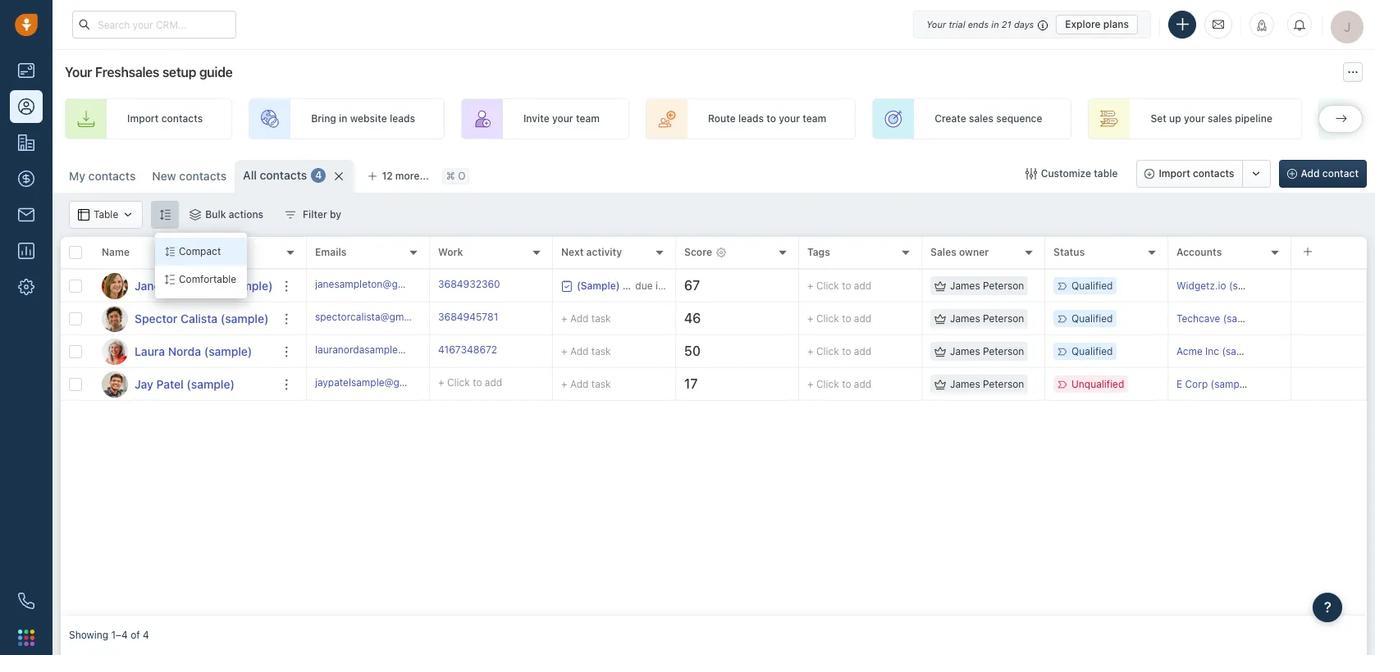 Task type: locate. For each thing, give the bounding box(es) containing it.
1 + click to add from the top
[[807, 280, 872, 292]]

add
[[1301, 167, 1320, 180], [570, 312, 589, 325], [570, 345, 589, 357], [570, 378, 589, 390]]

james for 46
[[950, 313, 980, 325]]

sequence
[[996, 113, 1042, 125]]

send email image
[[1213, 17, 1224, 31]]

(sample) right calista
[[221, 311, 269, 325]]

james peterson for 46
[[950, 313, 1024, 325]]

spector calista (sample)
[[135, 311, 269, 325]]

4 james peterson from the top
[[950, 378, 1024, 391]]

3 peterson from the top
[[983, 345, 1024, 358]]

3684945781 link
[[438, 310, 498, 328]]

leads right website
[[390, 113, 415, 125]]

1 vertical spatial in
[[339, 113, 347, 125]]

style_myh0__igzzd8unmi image
[[159, 209, 171, 220]]

3 + click to add from the top
[[807, 345, 872, 358]]

create
[[935, 113, 966, 125]]

12 more...
[[382, 170, 429, 182]]

sales right create
[[969, 113, 994, 125]]

0 horizontal spatial in
[[339, 113, 347, 125]]

1 peterson from the top
[[983, 280, 1024, 292]]

guide
[[199, 65, 233, 80]]

bulk actions
[[205, 208, 263, 221]]

1 horizontal spatial in
[[991, 18, 999, 29]]

1 vertical spatial 4
[[143, 630, 149, 642]]

(sample)
[[225, 279, 273, 293], [1229, 280, 1270, 292], [221, 311, 269, 325], [1223, 313, 1264, 325], [204, 344, 252, 358], [1222, 345, 1263, 358], [187, 377, 235, 391], [1211, 378, 1252, 391]]

grid
[[61, 235, 1367, 616]]

2 + click to add from the top
[[807, 313, 872, 325]]

(sample) down spector calista (sample) link
[[204, 344, 252, 358]]

0 vertical spatial in
[[991, 18, 999, 29]]

spectorcalista@gmail.com link
[[315, 310, 437, 328]]

qualified
[[1072, 280, 1113, 292], [1072, 313, 1113, 325], [1072, 345, 1113, 358]]

cell
[[1292, 270, 1367, 302], [1292, 303, 1367, 335], [1292, 336, 1367, 368], [1292, 368, 1367, 400]]

contacts
[[161, 113, 203, 125], [1193, 167, 1235, 180], [260, 168, 307, 182], [88, 169, 136, 183], [179, 169, 227, 183]]

1 horizontal spatial sales
[[1208, 113, 1232, 125]]

4 cell from the top
[[1292, 368, 1367, 400]]

invite your team link
[[461, 98, 629, 139]]

4 right of
[[143, 630, 149, 642]]

2 james from the top
[[950, 313, 980, 325]]

+ click to add for 67
[[807, 280, 872, 292]]

to for 17
[[842, 378, 851, 391]]

2 james peterson from the top
[[950, 313, 1024, 325]]

emails
[[315, 247, 347, 259]]

route leads to your team
[[708, 113, 826, 125]]

press space to select this row. row containing 67
[[307, 270, 1367, 303]]

activity
[[586, 247, 622, 259]]

import inside 'link'
[[127, 113, 159, 125]]

1 horizontal spatial import
[[1159, 167, 1190, 180]]

import down "up" on the top right
[[1159, 167, 1190, 180]]

0 horizontal spatial import
[[127, 113, 159, 125]]

3 james from the top
[[950, 345, 980, 358]]

press space to select this row. row containing jay patel (sample)
[[61, 368, 307, 401]]

your left trial
[[927, 18, 946, 29]]

e corp (sample)
[[1177, 378, 1252, 391]]

(sample) for laura norda (sample)
[[204, 344, 252, 358]]

3 your from the left
[[1184, 113, 1205, 125]]

dialog
[[155, 233, 247, 299]]

contacts down setup
[[161, 113, 203, 125]]

contacts down set up your sales pipeline
[[1193, 167, 1235, 180]]

contacts right new
[[179, 169, 227, 183]]

spectorcalista@gmail.com 3684945781
[[315, 311, 498, 323]]

tags
[[807, 247, 830, 259]]

jaypatelsample@gmail.com link
[[315, 376, 441, 393]]

press space to select this row. row containing 46
[[307, 303, 1367, 336]]

(sample) for spector calista (sample)
[[221, 311, 269, 325]]

your
[[552, 113, 573, 125], [779, 113, 800, 125], [1184, 113, 1205, 125]]

by
[[330, 208, 341, 221]]

1 team from the left
[[576, 113, 600, 125]]

add for 50
[[570, 345, 589, 357]]

+ add task
[[561, 312, 611, 325], [561, 345, 611, 357], [561, 378, 611, 390]]

actions
[[229, 208, 263, 221]]

4 up filter by
[[315, 169, 322, 182]]

4 inside all contacts 4
[[315, 169, 322, 182]]

your right invite
[[552, 113, 573, 125]]

add for 50
[[854, 345, 872, 358]]

import
[[127, 113, 159, 125], [1159, 167, 1190, 180]]

row group containing jane sampleton (sample)
[[61, 270, 307, 401]]

your right "up" on the top right
[[1184, 113, 1205, 125]]

j image
[[102, 273, 128, 299]]

1 vertical spatial + add task
[[561, 345, 611, 357]]

1 vertical spatial your
[[65, 65, 92, 80]]

jane
[[135, 279, 161, 293]]

import down your freshsales setup guide
[[127, 113, 159, 125]]

press space to select this row. row
[[61, 270, 307, 303], [307, 270, 1367, 303], [61, 303, 307, 336], [307, 303, 1367, 336], [61, 336, 307, 368], [307, 336, 1367, 368], [61, 368, 307, 401], [307, 368, 1367, 401]]

leads inside 'link'
[[738, 113, 764, 125]]

peterson for 50
[[983, 345, 1024, 358]]

customize table
[[1041, 167, 1118, 180]]

2 vertical spatial qualified
[[1072, 345, 1113, 358]]

1 horizontal spatial your
[[779, 113, 800, 125]]

your left freshsales
[[65, 65, 92, 80]]

route leads to your team link
[[646, 98, 856, 139]]

phone element
[[10, 585, 43, 618]]

task for 46
[[591, 312, 611, 325]]

contacts right all
[[260, 168, 307, 182]]

2 team from the left
[[803, 113, 826, 125]]

jane sampleton (sample) link
[[135, 278, 273, 294]]

(sample) for jane sampleton (sample)
[[225, 279, 273, 293]]

james peterson for 50
[[950, 345, 1024, 358]]

1 horizontal spatial import contacts
[[1159, 167, 1235, 180]]

+ click to add for 50
[[807, 345, 872, 358]]

0 horizontal spatial leads
[[390, 113, 415, 125]]

(sample) down laura norda (sample) link at the bottom left
[[187, 377, 235, 391]]

filter by
[[303, 208, 341, 221]]

add for 67
[[854, 280, 872, 292]]

2 leads from the left
[[738, 113, 764, 125]]

in left 21
[[991, 18, 999, 29]]

1 sales from the left
[[969, 113, 994, 125]]

add for 46
[[854, 313, 872, 325]]

2 cell from the top
[[1292, 303, 1367, 335]]

container_wx8msf4aqz5i3rn1 image inside filter by "button"
[[285, 209, 296, 221]]

leads right route
[[738, 113, 764, 125]]

widgetz.io (sample) link
[[1177, 280, 1270, 292]]

trial
[[949, 18, 965, 29]]

your freshsales setup guide
[[65, 65, 233, 80]]

(sample) right sampleton
[[225, 279, 273, 293]]

click for 17
[[816, 378, 839, 391]]

sales owner
[[930, 247, 989, 259]]

click for 46
[[816, 313, 839, 325]]

0 horizontal spatial your
[[552, 113, 573, 125]]

0 horizontal spatial your
[[65, 65, 92, 80]]

james peterson
[[950, 280, 1024, 292], [950, 313, 1024, 325], [950, 345, 1024, 358], [950, 378, 1024, 391]]

norda
[[168, 344, 201, 358]]

1 qualified from the top
[[1072, 280, 1113, 292]]

score
[[684, 247, 712, 259]]

press space to select this row. row containing jane sampleton (sample)
[[61, 270, 307, 303]]

create sales sequence
[[935, 113, 1042, 125]]

peterson
[[983, 280, 1024, 292], [983, 313, 1024, 325], [983, 345, 1024, 358], [983, 378, 1024, 391]]

cell for 50
[[1292, 336, 1367, 368]]

peterson for 17
[[983, 378, 1024, 391]]

3 james peterson from the top
[[950, 345, 1024, 358]]

days
[[1014, 18, 1034, 29]]

0 vertical spatial 4
[[315, 169, 322, 182]]

owner
[[959, 247, 989, 259]]

2 your from the left
[[779, 113, 800, 125]]

0 vertical spatial task
[[591, 312, 611, 325]]

2 horizontal spatial your
[[1184, 113, 1205, 125]]

contacts inside 'link'
[[161, 113, 203, 125]]

3 + add task from the top
[[561, 378, 611, 390]]

click
[[816, 280, 839, 292], [816, 313, 839, 325], [816, 345, 839, 358], [447, 377, 470, 389], [816, 378, 839, 391]]

3684932360 link
[[438, 277, 500, 295]]

jay
[[135, 377, 153, 391]]

janesampleton@gmail.com 3684932360
[[315, 278, 500, 290]]

container_wx8msf4aqz5i3rn1 image inside the customize table button
[[1025, 168, 1037, 180]]

+ click to add
[[807, 280, 872, 292], [807, 313, 872, 325], [807, 345, 872, 358], [807, 378, 872, 391]]

1 horizontal spatial your
[[927, 18, 946, 29]]

1 vertical spatial task
[[591, 345, 611, 357]]

sales
[[930, 247, 957, 259]]

j image
[[102, 371, 128, 398]]

press space to select this row. row containing spector calista (sample)
[[61, 303, 307, 336]]

1 row group from the left
[[61, 270, 307, 401]]

sales left pipeline
[[1208, 113, 1232, 125]]

(sample) right corp
[[1211, 378, 1252, 391]]

james
[[950, 280, 980, 292], [950, 313, 980, 325], [950, 345, 980, 358], [950, 378, 980, 391]]

row group
[[61, 270, 307, 401], [307, 270, 1367, 401]]

67
[[684, 278, 700, 293]]

1 cell from the top
[[1292, 270, 1367, 302]]

add for 17
[[570, 378, 589, 390]]

to for 46
[[842, 313, 851, 325]]

sales
[[969, 113, 994, 125], [1208, 113, 1232, 125]]

your right route
[[779, 113, 800, 125]]

1 task from the top
[[591, 312, 611, 325]]

3 qualified from the top
[[1072, 345, 1113, 358]]

1 leads from the left
[[390, 113, 415, 125]]

calista
[[181, 311, 218, 325]]

2 peterson from the top
[[983, 313, 1024, 325]]

to for 50
[[842, 345, 851, 358]]

(sample) up techcave (sample)
[[1229, 280, 1270, 292]]

0 horizontal spatial import contacts
[[127, 113, 203, 125]]

import contacts down set up your sales pipeline link
[[1159, 167, 1235, 180]]

status
[[1054, 247, 1085, 259]]

1–4
[[111, 630, 128, 642]]

3 task from the top
[[591, 378, 611, 390]]

press space to select this row. row containing laura norda (sample)
[[61, 336, 307, 368]]

laura norda (sample) link
[[135, 343, 252, 360]]

techcave
[[1177, 313, 1220, 325]]

add
[[854, 280, 872, 292], [854, 313, 872, 325], [854, 345, 872, 358], [485, 377, 502, 389], [854, 378, 872, 391]]

james for 17
[[950, 378, 980, 391]]

acme
[[1177, 345, 1203, 358]]

2 + add task from the top
[[561, 345, 611, 357]]

0 vertical spatial qualified
[[1072, 280, 1113, 292]]

laura norda (sample)
[[135, 344, 252, 358]]

accounts
[[1177, 247, 1222, 259]]

2 vertical spatial + add task
[[561, 378, 611, 390]]

4 + click to add from the top
[[807, 378, 872, 391]]

1 + add task from the top
[[561, 312, 611, 325]]

import contacts button
[[1137, 160, 1243, 188]]

4167348672 link
[[438, 343, 497, 360]]

import contacts inside 'link'
[[127, 113, 203, 125]]

task
[[591, 312, 611, 325], [591, 345, 611, 357], [591, 378, 611, 390]]

s image
[[102, 306, 128, 332]]

(sample) right 'inc'
[[1222, 345, 1263, 358]]

1 vertical spatial qualified
[[1072, 313, 1113, 325]]

⌘
[[446, 170, 455, 183]]

freshworks switcher image
[[18, 630, 34, 646]]

(sample) down 'widgetz.io (sample)'
[[1223, 313, 1264, 325]]

1 horizontal spatial leads
[[738, 113, 764, 125]]

up
[[1169, 113, 1181, 125]]

1 james from the top
[[950, 280, 980, 292]]

0 vertical spatial + add task
[[561, 312, 611, 325]]

bring in website leads
[[311, 113, 415, 125]]

0 horizontal spatial sales
[[969, 113, 994, 125]]

3 cell from the top
[[1292, 336, 1367, 368]]

1 vertical spatial import
[[1159, 167, 1190, 180]]

team inside 'link'
[[803, 113, 826, 125]]

0 horizontal spatial team
[[576, 113, 600, 125]]

import inside button
[[1159, 167, 1190, 180]]

widgetz.io
[[1177, 280, 1226, 292]]

in
[[991, 18, 999, 29], [339, 113, 347, 125]]

1 vertical spatial import contacts
[[1159, 167, 1235, 180]]

comfortable
[[179, 274, 236, 286]]

o
[[458, 170, 466, 183]]

your for your freshsales setup guide
[[65, 65, 92, 80]]

4 peterson from the top
[[983, 378, 1024, 391]]

unqualified
[[1072, 378, 1124, 391]]

all contacts link
[[243, 167, 307, 184]]

bring in website leads link
[[249, 98, 445, 139]]

qualified for 50
[[1072, 345, 1113, 358]]

0 vertical spatial import
[[127, 113, 159, 125]]

container_wx8msf4aqz5i3rn1 image
[[78, 209, 89, 221], [122, 209, 134, 221], [935, 280, 946, 292], [935, 313, 946, 325]]

peterson for 46
[[983, 313, 1024, 325]]

name column header
[[94, 237, 307, 270]]

1 horizontal spatial team
[[803, 113, 826, 125]]

+
[[807, 280, 814, 292], [561, 312, 567, 325], [807, 313, 814, 325], [561, 345, 567, 357], [807, 345, 814, 358], [438, 377, 444, 389], [561, 378, 567, 390], [807, 378, 814, 391]]

0 vertical spatial import contacts
[[127, 113, 203, 125]]

1 james peterson from the top
[[950, 280, 1024, 292]]

2 qualified from the top
[[1072, 313, 1113, 325]]

2 task from the top
[[591, 345, 611, 357]]

add contact
[[1301, 167, 1359, 180]]

import contacts inside button
[[1159, 167, 1235, 180]]

click for 50
[[816, 345, 839, 358]]

4 james from the top
[[950, 378, 980, 391]]

container_wx8msf4aqz5i3rn1 image
[[1025, 168, 1037, 180], [190, 209, 201, 221], [285, 209, 296, 221], [561, 280, 573, 292], [935, 346, 946, 357], [935, 379, 946, 390]]

1 horizontal spatial 4
[[315, 169, 322, 182]]

2 vertical spatial task
[[591, 378, 611, 390]]

contacts inside button
[[1193, 167, 1235, 180]]

invite your team
[[523, 113, 600, 125]]

21
[[1002, 18, 1012, 29]]

Search your CRM... text field
[[72, 11, 236, 39]]

in right bring
[[339, 113, 347, 125]]

2 row group from the left
[[307, 270, 1367, 401]]

import contacts down setup
[[127, 113, 203, 125]]

0 vertical spatial your
[[927, 18, 946, 29]]



Task type: describe. For each thing, give the bounding box(es) containing it.
my
[[69, 169, 85, 183]]

to inside route leads to your team 'link'
[[767, 113, 776, 125]]

bulk
[[205, 208, 226, 221]]

corp
[[1185, 378, 1208, 391]]

+ click to add for 46
[[807, 313, 872, 325]]

james for 50
[[950, 345, 980, 358]]

customize
[[1041, 167, 1091, 180]]

peterson for 67
[[983, 280, 1024, 292]]

table
[[1094, 167, 1118, 180]]

to for 67
[[842, 280, 851, 292]]

ends
[[968, 18, 989, 29]]

new contacts
[[152, 169, 227, 183]]

laura
[[135, 344, 165, 358]]

customize table button
[[1015, 160, 1129, 188]]

lauranordasample@gmail.com link
[[315, 343, 454, 360]]

techcave (sample)
[[1177, 313, 1264, 325]]

import contacts for import contacts 'link'
[[127, 113, 203, 125]]

jaypatelsample@gmail.com
[[315, 377, 441, 389]]

name
[[102, 247, 130, 259]]

all contacts 4
[[243, 168, 322, 182]]

lauranordasample@gmail.com
[[315, 344, 454, 356]]

cell for 46
[[1292, 303, 1367, 335]]

contacts right my
[[88, 169, 136, 183]]

plans
[[1103, 18, 1129, 30]]

showing
[[69, 630, 108, 642]]

freshsales
[[95, 65, 159, 80]]

filter
[[303, 208, 327, 221]]

add contact button
[[1279, 160, 1367, 188]]

sampleton
[[164, 279, 222, 293]]

1 your from the left
[[552, 113, 573, 125]]

create sales sequence link
[[872, 98, 1072, 139]]

acme inc (sample)
[[1177, 345, 1263, 358]]

patel
[[156, 377, 184, 391]]

import contacts for import contacts button
[[1159, 167, 1235, 180]]

l image
[[102, 338, 128, 365]]

click for 67
[[816, 280, 839, 292]]

press space to select this row. row containing 50
[[307, 336, 1367, 368]]

import for import contacts 'link'
[[127, 113, 159, 125]]

e corp (sample) link
[[1177, 378, 1252, 391]]

import contacts group
[[1137, 160, 1271, 188]]

e
[[1177, 378, 1183, 391]]

3684932360
[[438, 278, 500, 290]]

setup
[[162, 65, 196, 80]]

set
[[1151, 113, 1167, 125]]

12 more... button
[[359, 165, 438, 188]]

new
[[152, 169, 176, 183]]

website
[[350, 113, 387, 125]]

task for 17
[[591, 378, 611, 390]]

(sample) for jay patel (sample)
[[187, 377, 235, 391]]

+ add task for 17
[[561, 378, 611, 390]]

add for 17
[[854, 378, 872, 391]]

james peterson for 17
[[950, 378, 1024, 391]]

explore
[[1065, 18, 1101, 30]]

cell for 17
[[1292, 368, 1367, 400]]

50
[[684, 344, 701, 359]]

explore plans link
[[1056, 14, 1138, 34]]

add inside button
[[1301, 167, 1320, 180]]

all
[[243, 168, 257, 182]]

bring
[[311, 113, 336, 125]]

task for 50
[[591, 345, 611, 357]]

(sample) for e corp (sample)
[[1211, 378, 1252, 391]]

import for import contacts button
[[1159, 167, 1190, 180]]

my contacts
[[69, 169, 136, 183]]

explore plans
[[1065, 18, 1129, 30]]

janesampleton@gmail.com link
[[315, 277, 439, 295]]

showing 1–4 of 4
[[69, 630, 149, 642]]

(sample) for acme inc (sample)
[[1222, 345, 1263, 358]]

set up your sales pipeline
[[1151, 113, 1273, 125]]

janesampleton@gmail.com
[[315, 278, 439, 290]]

of
[[131, 630, 140, 642]]

invite
[[523, 113, 549, 125]]

row group containing 67
[[307, 270, 1367, 401]]

+ click to add for 17
[[807, 378, 872, 391]]

46
[[684, 311, 701, 326]]

your trial ends in 21 days
[[927, 18, 1034, 29]]

add for 46
[[570, 312, 589, 325]]

17
[[684, 377, 698, 391]]

spector calista (sample) link
[[135, 311, 269, 327]]

acme inc (sample) link
[[1177, 345, 1263, 358]]

work
[[438, 247, 463, 259]]

+ add task for 50
[[561, 345, 611, 357]]

your inside 'link'
[[779, 113, 800, 125]]

next activity
[[561, 247, 622, 259]]

⌘ o
[[446, 170, 466, 183]]

import contacts link
[[65, 98, 232, 139]]

cell for 67
[[1292, 270, 1367, 302]]

route
[[708, 113, 736, 125]]

your for your trial ends in 21 days
[[927, 18, 946, 29]]

james peterson for 67
[[950, 280, 1024, 292]]

jay patel (sample)
[[135, 377, 235, 391]]

james for 67
[[950, 280, 980, 292]]

press space to select this row. row containing 17
[[307, 368, 1367, 401]]

2 sales from the left
[[1208, 113, 1232, 125]]

dialog containing compact
[[155, 233, 247, 299]]

0 horizontal spatial 4
[[143, 630, 149, 642]]

jane sampleton (sample)
[[135, 279, 273, 293]]

bulk actions button
[[179, 201, 274, 229]]

grid containing 67
[[61, 235, 1367, 616]]

qualified for 67
[[1072, 280, 1113, 292]]

techcave (sample) link
[[1177, 313, 1264, 325]]

+ add task for 46
[[561, 312, 611, 325]]

inc
[[1205, 345, 1219, 358]]

name row
[[61, 237, 307, 270]]

jaypatelsample@gmail.com + click to add
[[315, 377, 502, 389]]

phone image
[[18, 593, 34, 610]]

4167348672
[[438, 344, 497, 356]]

container_wx8msf4aqz5i3rn1 image inside bulk actions 'button'
[[190, 209, 201, 221]]

table
[[94, 209, 118, 221]]

qualified for 46
[[1072, 313, 1113, 325]]



Task type: vqa. For each thing, say whether or not it's contained in the screenshot.
Sales Owner
yes



